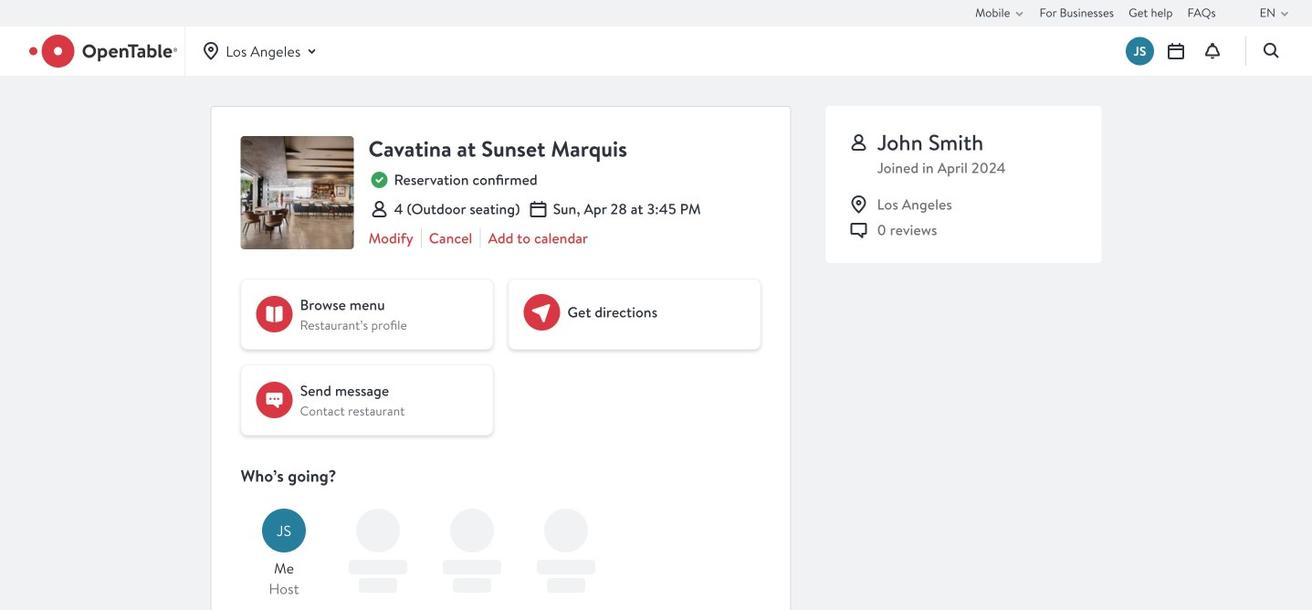 Task type: locate. For each thing, give the bounding box(es) containing it.
opentable logo image
[[29, 35, 177, 68]]



Task type: describe. For each thing, give the bounding box(es) containing it.
cavatina at sunset marquis image
[[241, 136, 354, 249]]



Task type: vqa. For each thing, say whether or not it's contained in the screenshot.
opentable logo
yes



